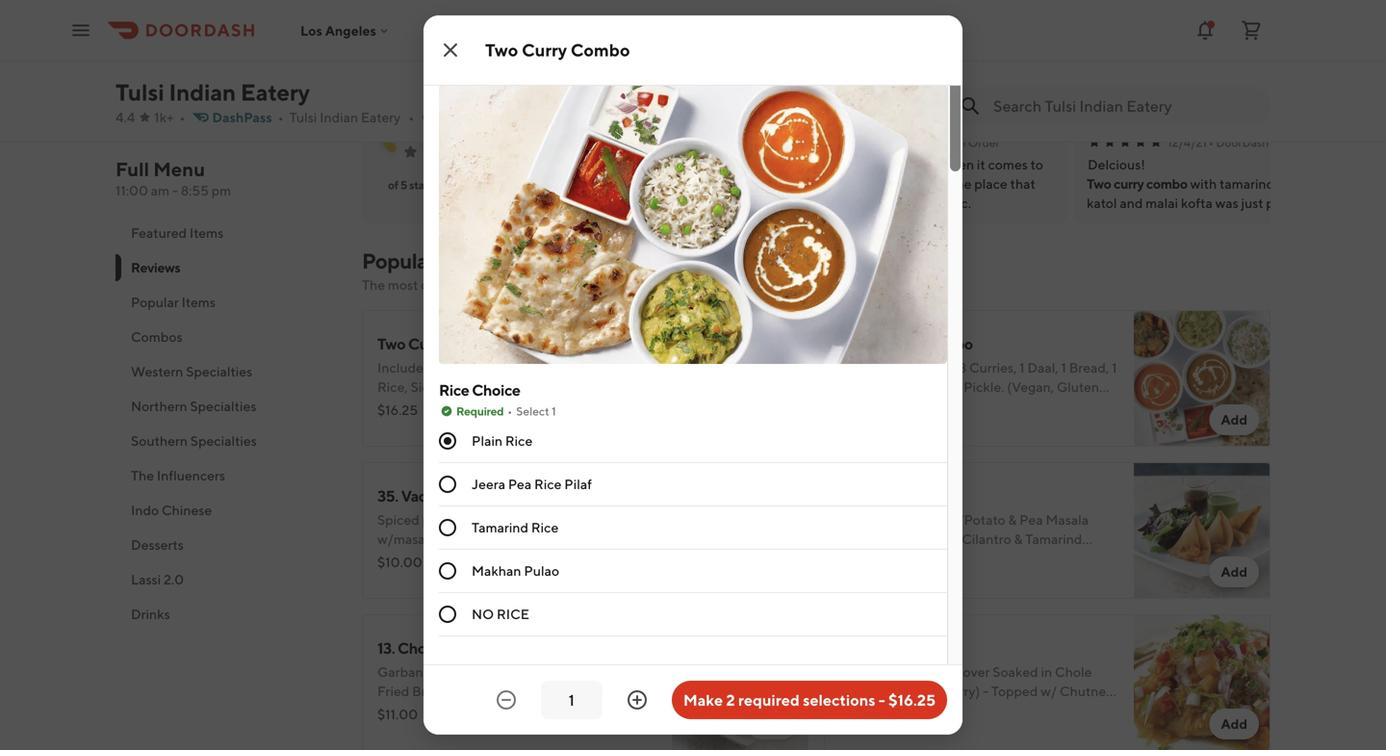 Task type: vqa. For each thing, say whether or not it's contained in the screenshot.
21. Samosa (3 pcs)'s 'Add'
yes



Task type: describe. For each thing, give the bounding box(es) containing it.
angeles
[[325, 22, 376, 38]]

select
[[517, 405, 550, 418]]

menu
[[153, 158, 205, 181]]

popular items button
[[116, 285, 339, 320]]

• inside rice choice group
[[508, 405, 513, 418]]

curry for two curry combo
[[522, 39, 567, 60]]

side for three curry combo
[[873, 379, 900, 395]]

reviews for reviews 1k+ ratings • 67 public reviews
[[362, 16, 440, 41]]

& right cilantro
[[1015, 531, 1023, 547]]

1 vertical spatial 1k+
[[154, 109, 174, 125]]

12/4/21
[[1168, 136, 1208, 149]]

choice for bread choice
[[483, 661, 531, 680]]

- inside 08. samosa chaat potato and pea turnover soaked in chole (garbanzo bean curry) - topped w/ chutney mix. (vegan option available) (nut free)
[[983, 683, 989, 699]]

rice, for three curry combo
[[840, 379, 870, 395]]

stars
[[409, 178, 433, 192]]

(nut inside 35. vada pav (2 pcs) spiced potato dumpling sandwiches topped w/masala mix and special garlic chutney. served w/masala fries and side salad. (vegan option available) (gluten free) (nut free)
[[573, 570, 602, 586]]

lassi
[[131, 572, 161, 588]]

free left required
[[378, 398, 406, 414]]

side
[[539, 550, 564, 566]]

2 inside the two curry combo includes: choice of 2 curries, 1 daal, 1 bread, 1 rice, side of raita & pickle. (vegan, gluten free & nut free options available)
[[497, 360, 505, 376]]

rice up side
[[532, 520, 559, 536]]

• left 0.6
[[409, 109, 414, 125]]

los
[[301, 22, 323, 38]]

w/ inside 08. samosa chaat potato and pea turnover soaked in chole (garbanzo bean curry) - topped w/ chutney mix. (vegan option available) (nut free)
[[1041, 683, 1058, 699]]

eatery for tulsi indian eatery
[[241, 78, 310, 106]]

1k+ inside reviews 1k+ ratings • 67 public reviews
[[362, 45, 382, 61]]

side inside includes: choice of 2 curries, 1 daal, 1 bread, 1 rice, side of raita & pickle. (vegan, gluten free & nut free options available)
[[753, 32, 780, 48]]

served inside 13. chole bhature garbanzo bean curry served w/ thick fluffy fried bread $11.00
[[512, 664, 555, 680]]

includes: for three curry combo
[[840, 360, 895, 376]]

fries
[[485, 550, 511, 566]]

67
[[437, 45, 452, 61]]

- inside the full menu 11:00 am - 8:55 pm
[[172, 183, 178, 198]]

topped
[[601, 512, 645, 528]]

southern specialties
[[131, 433, 257, 449]]

(vegan inside 08. samosa chaat potato and pea turnover soaked in chole (garbanzo bean curry) - topped w/ chutney mix. (vegan option available) (nut free)
[[868, 703, 912, 719]]

1k+ •
[[154, 109, 185, 125]]

1 inside rice choice group
[[552, 405, 556, 418]]

and up (gluten
[[514, 550, 537, 566]]

items for popular items the most commonly ordered items and dishes from this store
[[439, 248, 491, 274]]

no rice
[[472, 606, 530, 622]]

increase quantity by 1 image
[[626, 689, 649, 712]]

featured items
[[131, 225, 224, 241]]

dishes
[[601, 277, 640, 293]]

raita for three curry combo
[[918, 379, 950, 395]]

08. samosa chaat image
[[1135, 614, 1271, 750]]

1 horizontal spatial m
[[1177, 99, 1191, 117]]

35.
[[378, 487, 399, 505]]

three curry combo image
[[1135, 310, 1271, 447]]

indian for tulsi indian eatery
[[169, 78, 236, 106]]

indo chinese
[[131, 502, 212, 518]]

(gluten
[[488, 570, 535, 586]]

21.
[[840, 487, 858, 505]]

& up required
[[491, 379, 499, 395]]

(vegan)
[[905, 550, 953, 566]]

0 vertical spatial w/masala
[[378, 531, 436, 547]]

makhan pulao
[[472, 563, 560, 579]]

manoj
[[1132, 99, 1175, 117]]

desserts
[[131, 537, 184, 553]]

& left required
[[408, 398, 417, 414]]

thick
[[577, 664, 610, 680]]

doordash for i
[[605, 136, 658, 149]]

curry inside 13. chole bhature garbanzo bean curry served w/ thick fluffy fried bread $11.00
[[475, 664, 509, 680]]

required
[[739, 691, 800, 709]]

(vegan, inside includes: choice of 2 curries, 1 daal, 1 bread, 1 rice, side of raita & pickle. (vegan, gluten free & nut free options available)
[[887, 32, 934, 48]]

2/7/23
[[560, 136, 596, 149]]

tulsi for tulsi indian eatery • 0.6 mi
[[290, 109, 317, 125]]

35. vada pav (2 pcs) spiced potato dumpling sandwiches topped w/masala mix and special garlic chutney. served w/masala fries and side salad. (vegan option available) (gluten free) (nut free)
[[378, 487, 648, 586]]

specialties for western specialties
[[186, 364, 253, 379]]

& up aditi
[[833, 32, 841, 48]]

indian for tulsi indian eatery • 0.6 mi
[[320, 109, 358, 125]]

(nut inside 08. samosa chaat potato and pea turnover soaked in chole (garbanzo bean curry) - topped w/ chutney mix. (vegan option available) (nut free)
[[1019, 703, 1047, 719]]

order for m
[[1272, 136, 1304, 149]]

& right "public"
[[515, 52, 524, 67]]

samosa for 21.
[[860, 487, 913, 505]]

of 5 stars
[[388, 178, 433, 192]]

required
[[457, 405, 504, 418]]

gluten for two curry combo
[[595, 379, 638, 395]]

curries, inside includes: choice of 2 curries, 1 daal, 1 bread, 1 rice, side of raita & pickle. (vegan, gluten free & nut free options available)
[[569, 32, 617, 48]]

commonly
[[421, 277, 485, 293]]

itzell g
[[523, 99, 571, 117]]

full menu 11:00 am - 8:55 pm
[[116, 158, 231, 198]]

add for 13. chole bhature
[[759, 716, 786, 732]]

southern specialties button
[[116, 424, 339, 458]]

samosa for 08.
[[865, 639, 918, 657]]

turnover inside 21. samosa (3 pcs) turnover stuffed w /potato & pea masala medley - served w/ cilantro & tamarind chutneys. (vegan) (nut free)
[[840, 512, 894, 528]]

- inside "button"
[[879, 691, 886, 709]]

bread, for three curry combo
[[1070, 360, 1110, 376]]

three
[[840, 335, 879, 353]]

rice, inside includes: choice of 2 curries, 1 daal, 1 bread, 1 rice, side of raita & pickle. (vegan, gluten free & nut free options available)
[[720, 32, 750, 48]]

two curry combo includes: choice of 2 curries, 1 daal, 1 bread, 1 rice, side of raita & pickle. (vegan, gluten free & nut free options available)
[[378, 335, 655, 414]]

items for featured items
[[190, 225, 224, 241]]

w
[[946, 512, 956, 528]]

turnover inside 08. samosa chaat potato and pea turnover soaked in chole (garbanzo bean curry) - topped w/ chutney mix. (vegan option available) (nut free)
[[936, 664, 990, 680]]

available) inside three curry combo includes: choice of 3 curries, 1 daal, 1 bread, 1 rice, side of raita & pickle. (vegan, gluten free & nut free options available)
[[992, 398, 1053, 414]]

lassi 2.0 button
[[116, 562, 339, 597]]

$16.25 inside "button"
[[889, 691, 936, 709]]

two curry combo image
[[672, 310, 809, 447]]

chutney
[[1060, 683, 1114, 699]]

pcs) inside 21. samosa (3 pcs) turnover stuffed w /potato & pea masala medley - served w/ cilantro & tamarind chutneys. (vegan) (nut free)
[[932, 487, 960, 505]]

21. samosa (3 pcs) image
[[1135, 462, 1271, 599]]

next image
[[1248, 39, 1264, 55]]

13. chole bhature image
[[672, 614, 809, 750]]

add for 08. samosa chaat
[[1222, 716, 1248, 732]]

pea inside 21. samosa (3 pcs) turnover stuffed w /potato & pea masala medley - served w/ cilantro & tamarind chutneys. (vegan) (nut free)
[[1020, 512, 1044, 528]]

curry
[[1114, 176, 1145, 192]]

specialties for southern specialties
[[191, 433, 257, 449]]

chole inside 13. chole bhature garbanzo bean curry served w/ thick fluffy fried bread $11.00
[[398, 639, 439, 657]]

make 2 required selections - $16.25 button
[[672, 681, 948, 719]]

tamarind inside rice choice group
[[472, 520, 529, 536]]

Tamarind Rice radio
[[439, 519, 457, 536]]

western specialties
[[131, 364, 253, 379]]

option
[[915, 703, 955, 719]]

daal, for two curry combo
[[566, 360, 597, 376]]

bread inside 13. chole bhature garbanzo bean curry served w/ thick fluffy fried bread $11.00
[[412, 683, 449, 699]]

combo for two curry combo
[[571, 39, 630, 60]]

popular items
[[131, 294, 216, 310]]

Makhan Pulao radio
[[439, 562, 457, 580]]

no
[[472, 606, 494, 622]]

free up i
[[484, 52, 512, 67]]

northern specialties button
[[116, 389, 339, 424]]

nut for three curry combo
[[882, 398, 906, 414]]

potato
[[422, 512, 463, 528]]

• right 7/31/22
[[906, 136, 911, 149]]

curries, for two curry combo
[[507, 360, 555, 376]]

dumpling
[[466, 512, 524, 528]]

reviews
[[495, 45, 542, 61]]

& right /potato
[[1009, 512, 1017, 528]]

(vegan, for two curry combo
[[545, 379, 592, 395]]

jeera
[[472, 476, 506, 492]]

free) inside 21. samosa (3 pcs) turnover stuffed w /potato & pea masala medley - served w/ cilantro & tamarind chutneys. (vegan) (nut free)
[[987, 550, 1020, 566]]

chutney.
[[570, 531, 623, 547]]

featured
[[131, 225, 187, 241]]

pm
[[212, 183, 231, 198]]

(vegan, for three curry combo
[[1008, 379, 1055, 395]]

western
[[131, 364, 183, 379]]

this
[[674, 277, 696, 293]]

gluten for three curry combo
[[1057, 379, 1100, 395]]

nut inside includes: choice of 2 curries, 1 daal, 1 bread, 1 rice, side of raita & pickle. (vegan, gluten free & nut free options available)
[[527, 52, 550, 67]]

curry for three curry combo includes: choice of 3 curries, 1 daal, 1 bread, 1 rice, side of raita & pickle. (vegan, gluten free & nut free options available)
[[882, 335, 920, 353]]

& down three
[[871, 398, 879, 414]]

tamarind rice
[[472, 520, 559, 536]]

rice right plain
[[506, 433, 533, 449]]

tulsi indian eatery
[[116, 78, 310, 106]]

pea inside rice choice group
[[508, 476, 532, 492]]

rice left pilaf
[[535, 476, 562, 492]]

3
[[959, 360, 967, 376]]

popular items the most commonly ordered items and dishes from this store
[[362, 248, 730, 293]]

rice up required
[[439, 381, 470, 399]]

add button for three curry combo
[[1210, 405, 1260, 435]]

a
[[795, 97, 808, 118]]

• doordash order for m
[[1210, 136, 1304, 149]]

free down three
[[840, 398, 868, 414]]

(2
[[466, 487, 480, 505]]

two for two curry combo
[[485, 39, 519, 60]]

eatery for tulsi indian eatery • 0.6 mi
[[361, 109, 401, 125]]

option
[[378, 570, 421, 586]]

pilaf
[[565, 476, 592, 492]]

am
[[151, 183, 170, 198]]

free) down chutney.
[[604, 570, 637, 586]]

NO RICE radio
[[439, 606, 457, 623]]

includes: inside includes: choice of 2 curries, 1 daal, 1 bread, 1 rice, side of raita & pickle. (vegan, gluten free & nut free options available)
[[439, 32, 494, 48]]

5
[[401, 178, 407, 192]]

garbanzo
[[378, 664, 438, 680]]

add for 21. samosa (3 pcs)
[[1222, 564, 1248, 580]]

pickle. for three curry combo
[[964, 379, 1005, 395]]

& down 3
[[953, 379, 962, 395]]

decrease quantity by 1 image
[[495, 689, 518, 712]]

choice inside three curry combo includes: choice of 3 curries, 1 daal, 1 bread, 1 rice, side of raita & pickle. (vegan, gluten free & nut free options available)
[[898, 360, 942, 376]]

southern
[[131, 433, 188, 449]]

$10.00
[[378, 554, 423, 570]]

two for two curry combo
[[1087, 176, 1112, 192]]

w/ inside 21. samosa (3 pcs) turnover stuffed w /potato & pea masala medley - served w/ cilantro & tamarind chutneys. (vegan) (nut free)
[[943, 531, 960, 547]]

served inside 21. samosa (3 pcs) turnover stuffed w /potato & pea masala medley - served w/ cilantro & tamarind chutneys. (vegan) (nut free)
[[897, 531, 941, 547]]

two inside the two curry combo includes: choice of 2 curries, 1 daal, 1 bread, 1 rice, side of raita & pickle. (vegan, gluten free & nut free options available)
[[378, 335, 406, 353]]

side for two curry combo
[[411, 379, 438, 395]]

• down the tulsi indian eatery
[[180, 109, 185, 125]]

available) inside 35. vada pav (2 pcs) spiced potato dumpling sandwiches topped w/masala mix and special garlic chutney. served w/masala fries and side salad. (vegan option available) (gluten free) (nut free)
[[424, 570, 485, 586]]

stuffed
[[897, 512, 943, 528]]

chaat
[[921, 639, 962, 657]]



Task type: locate. For each thing, give the bounding box(es) containing it.
1 order from the left
[[660, 136, 692, 149]]

items
[[190, 225, 224, 241], [439, 248, 491, 274], [182, 294, 216, 310]]

0 horizontal spatial curries,
[[507, 360, 555, 376]]

popular inside popular items the most commonly ordered items and dishes from this store
[[362, 248, 435, 274]]

pcs) inside 35. vada pav (2 pcs) spiced potato dumpling sandwiches topped w/masala mix and special garlic chutney. served w/masala fries and side salad. (vegan option available) (gluten free) (nut free)
[[483, 487, 511, 505]]

1 horizontal spatial combo
[[571, 39, 630, 60]]

add button for 08. samosa chaat
[[1210, 709, 1260, 740]]

reviews link
[[362, 16, 440, 41]]

fluffy
[[613, 664, 649, 680]]

specialties
[[186, 364, 253, 379], [190, 398, 257, 414], [191, 433, 257, 449]]

combos button
[[116, 320, 339, 354]]

daal, for three curry combo
[[1028, 360, 1059, 376]]

choice left 3
[[898, 360, 942, 376]]

turnover up medley
[[840, 512, 894, 528]]

curry for two curry combo includes: choice of 2 curries, 1 daal, 1 bread, 1 rice, side of raita & pickle. (vegan, gluten free & nut free options available)
[[408, 335, 447, 353]]

0 vertical spatial (nut
[[956, 550, 984, 566]]

specialties inside button
[[191, 433, 257, 449]]

- right $8.75
[[879, 691, 886, 709]]

bean inside 13. chole bhature garbanzo bean curry served w/ thick fluffy fried bread $11.00
[[440, 664, 472, 680]]

0 horizontal spatial doordash
[[605, 136, 658, 149]]

curries, up • select 1
[[507, 360, 555, 376]]

• right the dashpass
[[278, 109, 284, 125]]

makhan
[[472, 563, 522, 579]]

(nut inside 21. samosa (3 pcs) turnover stuffed w /potato & pea masala medley - served w/ cilantro & tamarind chutneys. (vegan) (nut free)
[[956, 550, 984, 566]]

choice up decrease quantity by 1 icon
[[483, 661, 531, 680]]

raita inside three curry combo includes: choice of 3 curries, 1 daal, 1 bread, 1 rice, side of raita & pickle. (vegan, gluten free & nut free options available)
[[918, 379, 950, 395]]

1k+ up menu
[[154, 109, 174, 125]]

2 up rice choice
[[497, 360, 505, 376]]

masala
[[1046, 512, 1089, 528]]

topped
[[992, 683, 1039, 699]]

order
[[660, 136, 692, 149], [969, 136, 1000, 149], [1272, 136, 1304, 149]]

pea right jeera
[[508, 476, 532, 492]]

tamarind
[[472, 520, 529, 536], [1026, 531, 1083, 547]]

2 horizontal spatial bread,
[[1070, 360, 1110, 376]]

reviews
[[362, 16, 440, 41], [131, 260, 180, 275]]

1 doordash from the left
[[605, 136, 658, 149]]

0 vertical spatial w/
[[943, 531, 960, 547]]

2 horizontal spatial options
[[939, 398, 989, 414]]

2 inside includes: choice of 2 curries, 1 daal, 1 bread, 1 rice, side of raita & pickle. (vegan, gluten free & nut free options available)
[[559, 32, 566, 48]]

vada
[[401, 487, 436, 505]]

choice inside the two curry combo includes: choice of 2 curries, 1 daal, 1 bread, 1 rice, side of raita & pickle. (vegan, gluten free & nut free options available)
[[435, 360, 479, 376]]

bean inside 08. samosa chaat potato and pea turnover soaked in chole (garbanzo bean curry) - topped w/ chutney mix. (vegan option available) (nut free)
[[907, 683, 939, 699]]

1 horizontal spatial pea
[[910, 664, 933, 680]]

2 horizontal spatial daal,
[[1028, 360, 1059, 376]]

specialties down northern specialties button
[[191, 433, 257, 449]]

• left the 67
[[429, 45, 434, 61]]

- up chutneys.
[[889, 531, 895, 547]]

2 horizontal spatial order
[[1272, 136, 1304, 149]]

2 horizontal spatial (nut
[[1019, 703, 1047, 719]]

Plain Rice radio
[[439, 432, 457, 450]]

curry up decrease quantity by 1 icon
[[475, 664, 509, 680]]

curry inside three curry combo includes: choice of 3 curries, 1 daal, 1 bread, 1 rice, side of raita & pickle. (vegan, gluten free & nut free options available)
[[882, 335, 920, 353]]

0 vertical spatial specialties
[[186, 364, 253, 379]]

1 vertical spatial (vegan
[[868, 703, 912, 719]]

1 horizontal spatial raita
[[798, 32, 830, 48]]

options inside three curry combo includes: choice of 3 curries, 1 daal, 1 bread, 1 rice, side of raita & pickle. (vegan, gluten free & nut free options available)
[[939, 398, 989, 414]]

includes: left reviews
[[439, 32, 494, 48]]

w/
[[943, 531, 960, 547], [558, 664, 574, 680], [1041, 683, 1058, 699]]

pickle. up v
[[844, 32, 885, 48]]

0 items, open order cart image
[[1241, 19, 1264, 42]]

2 horizontal spatial pickle.
[[964, 379, 1005, 395]]

popular for popular items the most commonly ordered items and dishes from this store
[[362, 248, 435, 274]]

(nut down topped
[[1019, 703, 1047, 719]]

bread down the bhature
[[439, 661, 480, 680]]

0 vertical spatial 2
[[559, 32, 566, 48]]

0 horizontal spatial (vegan
[[605, 550, 648, 566]]

0 horizontal spatial reviews
[[131, 260, 180, 275]]

two right close two curry combo icon
[[485, 39, 519, 60]]

pickle. for two curry combo
[[502, 379, 543, 395]]

0 vertical spatial (vegan
[[605, 550, 648, 566]]

specialties down the combos button
[[186, 364, 253, 379]]

samosa inside 08. samosa chaat potato and pea turnover soaked in chole (garbanzo bean curry) - topped w/ chutney mix. (vegan option available) (nut free)
[[865, 639, 918, 657]]

• doordash order right 12/4/21
[[1210, 136, 1304, 149]]

daal, inside includes: choice of 2 curries, 1 daal, 1 bread, 1 rice, side of raita & pickle. (vegan, gluten free & nut free options available)
[[627, 32, 658, 48]]

i
[[494, 97, 500, 118]]

choice for includes: choice of 2 curries, 1 daal, 1 bread, 1 rice, side of raita & pickle. (vegan, gluten free & nut free options available)
[[497, 32, 541, 48]]

free) down chutney
[[1050, 703, 1083, 719]]

m left manoj
[[1098, 97, 1114, 118]]

options for three curry combo
[[939, 398, 989, 414]]

2 horizontal spatial side
[[873, 379, 900, 395]]

2 horizontal spatial gluten
[[1057, 379, 1100, 395]]

popular up 'combos'
[[131, 294, 179, 310]]

2 horizontal spatial includes:
[[840, 360, 895, 376]]

two down most
[[378, 335, 406, 353]]

1 horizontal spatial 2
[[559, 32, 566, 48]]

1 vertical spatial tulsi
[[290, 109, 317, 125]]

curry down most
[[408, 335, 447, 353]]

mix
[[439, 531, 460, 547]]

notification bell image
[[1194, 19, 1217, 42]]

the influencers
[[131, 468, 225, 484]]

bread choice
[[439, 661, 531, 680]]

combo inside the two curry combo includes: choice of 2 curries, 1 daal, 1 bread, 1 rice, side of raita & pickle. (vegan, gluten free & nut free options available)
[[449, 335, 500, 353]]

choice for rice choice
[[472, 381, 521, 399]]

0 vertical spatial served
[[897, 531, 941, 547]]

curry)
[[942, 683, 981, 699]]

21. samosa (3 pcs) turnover stuffed w /potato & pea masala medley - served w/ cilantro & tamarind chutneys. (vegan) (nut free)
[[840, 487, 1089, 566]]

includes: inside three curry combo includes: choice of 3 curries, 1 daal, 1 bread, 1 rice, side of raita & pickle. (vegan, gluten free & nut free options available)
[[840, 360, 895, 376]]

2 inside make 2 required selections - $16.25 "button"
[[727, 691, 736, 709]]

bread, inside includes: choice of 2 curries, 1 daal, 1 bread, 1 rice, side of raita & pickle. (vegan, gluten free & nut free options available)
[[669, 32, 709, 48]]

0 horizontal spatial daal,
[[566, 360, 597, 376]]

chole up chutney
[[1056, 664, 1093, 680]]

(vegan down (garbanzo on the right of page
[[868, 703, 912, 719]]

w/ down w
[[943, 531, 960, 547]]

11:00
[[116, 183, 148, 198]]

3 order from the left
[[1272, 136, 1304, 149]]

2 right make
[[727, 691, 736, 709]]

2 doordash from the left
[[914, 136, 967, 149]]

0 horizontal spatial tulsi
[[116, 78, 164, 106]]

0 horizontal spatial pcs)
[[483, 487, 511, 505]]

two inside two curry combo 'dialog'
[[485, 39, 519, 60]]

1 horizontal spatial eatery
[[361, 109, 401, 125]]

doordash for m
[[1217, 136, 1270, 149]]

free up plain rice radio
[[446, 398, 474, 414]]

and right items
[[575, 277, 598, 293]]

1 horizontal spatial reviews
[[362, 16, 440, 41]]

combo inside three curry combo includes: choice of 3 curries, 1 daal, 1 bread, 1 rice, side of raita & pickle. (vegan, gluten free & nut free options available)
[[923, 335, 974, 353]]

0 horizontal spatial includes:
[[378, 360, 433, 376]]

combo
[[571, 39, 630, 60], [449, 335, 500, 353], [923, 335, 974, 353]]

1k+ down angeles
[[362, 45, 382, 61]]

in
[[1042, 664, 1053, 680]]

0 vertical spatial bread
[[439, 661, 480, 680]]

1 horizontal spatial rice,
[[720, 32, 750, 48]]

pickle. inside three curry combo includes: choice of 3 curries, 1 daal, 1 bread, 1 rice, side of raita & pickle. (vegan, gluten free & nut free options available)
[[964, 379, 1005, 395]]

1 horizontal spatial $16.25
[[889, 691, 936, 709]]

1 vertical spatial two
[[1087, 176, 1112, 192]]

reviews for reviews
[[131, 260, 180, 275]]

free) down side
[[538, 570, 571, 586]]

served inside 35. vada pav (2 pcs) spiced potato dumpling sandwiches topped w/masala mix and special garlic chutney. served w/masala fries and side salad. (vegan option available) (gluten free) (nut free)
[[378, 550, 421, 566]]

1 horizontal spatial two
[[485, 39, 519, 60]]

1 horizontal spatial 4.4
[[397, 118, 425, 141]]

two curry combo dialog
[[424, 0, 963, 750]]

combo
[[1147, 176, 1188, 192]]

1 vertical spatial w/masala
[[424, 550, 482, 566]]

daal, inside the two curry combo includes: choice of 2 curries, 1 daal, 1 bread, 1 rice, side of raita & pickle. (vegan, gluten free & nut free options available)
[[566, 360, 597, 376]]

2 right reviews
[[559, 32, 566, 48]]

plain
[[472, 433, 503, 449]]

0 horizontal spatial 4.4
[[116, 109, 135, 125]]

available) inside the two curry combo includes: choice of 2 curries, 1 daal, 1 bread, 1 rice, side of raita & pickle. (vegan, gluten free & nut free options available)
[[529, 398, 591, 414]]

garlic
[[534, 531, 568, 547]]

0 horizontal spatial turnover
[[840, 512, 894, 528]]

eatery left 0.6
[[361, 109, 401, 125]]

1 vertical spatial served
[[378, 550, 421, 566]]

bread inside two curry combo 'dialog'
[[439, 661, 480, 680]]

and inside 08. samosa chaat potato and pea turnover soaked in chole (garbanzo bean curry) - topped w/ chutney mix. (vegan option available) (nut free)
[[884, 664, 907, 680]]

1 horizontal spatial daal,
[[627, 32, 658, 48]]

items for popular items
[[182, 294, 216, 310]]

nut for two curry combo
[[420, 398, 443, 414]]

gluten inside includes: choice of 2 curries, 1 daal, 1 bread, 1 rice, side of raita & pickle. (vegan, gluten free & nut free options available)
[[439, 52, 482, 67]]

0 horizontal spatial indian
[[169, 78, 236, 106]]

1 vertical spatial $16.25
[[889, 691, 936, 709]]

pickle. inside includes: choice of 2 curries, 1 daal, 1 bread, 1 rice, side of raita & pickle. (vegan, gluten free & nut free options available)
[[844, 32, 885, 48]]

0 vertical spatial the
[[362, 277, 385, 293]]

pickle. inside the two curry combo includes: choice of 2 curries, 1 daal, 1 bread, 1 rice, side of raita & pickle. (vegan, gluten free & nut free options available)
[[502, 379, 543, 395]]

reviews down 'featured'
[[131, 260, 180, 275]]

doordash right 7/31/22
[[914, 136, 967, 149]]

los angeles
[[301, 22, 376, 38]]

1
[[619, 32, 625, 48], [661, 32, 666, 48], [712, 32, 717, 48], [558, 360, 563, 376], [600, 360, 605, 376], [650, 360, 655, 376], [1020, 360, 1025, 376], [1062, 360, 1067, 376], [1113, 360, 1118, 376], [552, 405, 556, 418]]

2 horizontal spatial raita
[[918, 379, 950, 395]]

drinks
[[131, 606, 170, 622]]

1 vertical spatial specialties
[[190, 398, 257, 414]]

chinese
[[162, 502, 212, 518]]

the inside popular items the most commonly ordered items and dishes from this store
[[362, 277, 385, 293]]

combo up rice choice
[[449, 335, 500, 353]]

options for two curry combo
[[477, 398, 526, 414]]

served up decrease quantity by 1 icon
[[512, 664, 555, 680]]

ratings
[[384, 45, 426, 61]]

items up the combos button
[[182, 294, 216, 310]]

curries, up g
[[569, 32, 617, 48]]

order for a
[[969, 136, 1000, 149]]

1 horizontal spatial served
[[512, 664, 555, 680]]

daal,
[[627, 32, 658, 48], [566, 360, 597, 376], [1028, 360, 1059, 376]]

pea down chaat
[[910, 664, 933, 680]]

order for i
[[660, 136, 692, 149]]

gluten
[[439, 52, 482, 67], [595, 379, 638, 395], [1057, 379, 1100, 395]]

13. chole bhature garbanzo bean curry served w/ thick fluffy fried bread $11.00
[[378, 639, 649, 722]]

curries, inside three curry combo includes: choice of 3 curries, 1 daal, 1 bread, 1 rice, side of raita & pickle. (vegan, gluten free & nut free options available)
[[970, 360, 1017, 376]]

combo inside 'dialog'
[[571, 39, 630, 60]]

spiced
[[378, 512, 420, 528]]

0 vertical spatial popular
[[362, 248, 435, 274]]

curry right three
[[882, 335, 920, 353]]

popular up most
[[362, 248, 435, 274]]

$16.25 left curry)
[[889, 691, 936, 709]]

tulsi for tulsi indian eatery
[[116, 78, 164, 106]]

specialties down western specialties button
[[190, 398, 257, 414]]

• select 1
[[508, 405, 556, 418]]

specialties for northern specialties
[[190, 398, 257, 414]]

Item Search search field
[[994, 95, 1256, 117]]

4.4 left mi
[[397, 118, 425, 141]]

add button
[[1210, 405, 1260, 435], [1210, 557, 1260, 588], [748, 709, 797, 740], [1210, 709, 1260, 740]]

doordash for a
[[914, 136, 967, 149]]

items up commonly
[[439, 248, 491, 274]]

chole inside 08. samosa chaat potato and pea turnover soaked in chole (garbanzo bean curry) - topped w/ chutney mix. (vegan option available) (nut free)
[[1056, 664, 1093, 680]]

tamarind inside 21. samosa (3 pcs) turnover stuffed w /potato & pea masala medley - served w/ cilantro & tamarind chutneys. (vegan) (nut free)
[[1026, 531, 1083, 547]]

2 horizontal spatial combo
[[923, 335, 974, 353]]

• right the 2/7/23
[[598, 136, 603, 149]]

reviews inside reviews 1k+ ratings • 67 public reviews
[[362, 16, 440, 41]]

rice, inside three curry combo includes: choice of 3 curries, 1 daal, 1 bread, 1 rice, side of raita & pickle. (vegan, gluten free & nut free options available)
[[840, 379, 870, 395]]

featured items button
[[116, 216, 339, 250]]

chutneys.
[[840, 550, 902, 566]]

Current quantity is 1 number field
[[553, 690, 591, 711]]

curries, for three curry combo
[[970, 360, 1017, 376]]

two inside two curry combo button
[[1087, 176, 1112, 192]]

free up g
[[553, 52, 581, 67]]

0 vertical spatial reviews
[[362, 16, 440, 41]]

the left most
[[362, 277, 385, 293]]

2 order from the left
[[969, 136, 1000, 149]]

1 vertical spatial w/
[[558, 664, 574, 680]]

0 vertical spatial two
[[485, 39, 519, 60]]

4.4
[[116, 109, 135, 125], [397, 118, 425, 141]]

(vegan inside 35. vada pav (2 pcs) spiced potato dumpling sandwiches topped w/masala mix and special garlic chutney. served w/masala fries and side salad. (vegan option available) (gluten free) (nut free)
[[605, 550, 648, 566]]

gluten inside the two curry combo includes: choice of 2 curries, 1 daal, 1 bread, 1 rice, side of raita & pickle. (vegan, gluten free & nut free options available)
[[595, 379, 638, 395]]

• doordash order for a
[[906, 136, 1000, 149]]

0 horizontal spatial bread,
[[607, 360, 647, 376]]

served
[[897, 531, 941, 547], [378, 550, 421, 566], [512, 664, 555, 680]]

bread down garbanzo
[[412, 683, 449, 699]]

(vegan, inside three curry combo includes: choice of 3 curries, 1 daal, 1 bread, 1 rice, side of raita & pickle. (vegan, gluten free & nut free options available)
[[1008, 379, 1055, 395]]

served up option
[[378, 550, 421, 566]]

2 horizontal spatial • doordash order
[[1210, 136, 1304, 149]]

itzell
[[523, 99, 557, 117]]

plain rice
[[472, 433, 533, 449]]

includes: inside the two curry combo includes: choice of 2 curries, 1 daal, 1 bread, 1 rice, side of raita & pickle. (vegan, gluten free & nut free options available)
[[378, 360, 433, 376]]

0 vertical spatial samosa
[[860, 487, 913, 505]]

0 horizontal spatial $16.25
[[378, 402, 418, 418]]

0 horizontal spatial m
[[1098, 97, 1114, 118]]

the inside button
[[131, 468, 154, 484]]

most
[[388, 277, 418, 293]]

nut inside three curry combo includes: choice of 3 curries, 1 daal, 1 bread, 1 rice, side of raita & pickle. (vegan, gluten free & nut free options available)
[[882, 398, 906, 414]]

pcs)
[[483, 487, 511, 505], [932, 487, 960, 505]]

and right the mix
[[463, 531, 486, 547]]

35. vada pav (2 pcs) image
[[672, 462, 809, 599]]

(vegan
[[605, 550, 648, 566], [868, 703, 912, 719]]

1 horizontal spatial doordash
[[914, 136, 967, 149]]

tulsi indian eatery • 0.6 mi
[[290, 109, 461, 125]]

pea inside 08. samosa chaat potato and pea turnover soaked in chole (garbanzo bean curry) - topped w/ chutney mix. (vegan option available) (nut free)
[[910, 664, 933, 680]]

free) inside 08. samosa chaat potato and pea turnover soaked in chole (garbanzo bean curry) - topped w/ chutney mix. (vegan option available) (nut free)
[[1050, 703, 1083, 719]]

7/31/22
[[864, 136, 905, 149]]

- up available) at the bottom
[[983, 683, 989, 699]]

3 • doordash order from the left
[[1210, 136, 1304, 149]]

reviews 1k+ ratings • 67 public reviews
[[362, 16, 542, 61]]

bean up option
[[907, 683, 939, 699]]

samosa up potato
[[865, 639, 918, 657]]

tulsi up 1k+ •
[[116, 78, 164, 106]]

1k+
[[362, 45, 382, 61], [154, 109, 174, 125]]

0 vertical spatial indian
[[169, 78, 236, 106]]

salad.
[[567, 550, 602, 566]]

side inside the two curry combo includes: choice of 2 curries, 1 daal, 1 bread, 1 rice, side of raita & pickle. (vegan, gluten free & nut free options available)
[[411, 379, 438, 395]]

w/masala down spiced on the bottom left
[[378, 531, 436, 547]]

dashpass
[[212, 109, 272, 125]]

1 horizontal spatial (vegan
[[868, 703, 912, 719]]

- inside 21. samosa (3 pcs) turnover stuffed w /potato & pea masala medley - served w/ cilantro & tamarind chutneys. (vegan) (nut free)
[[889, 531, 895, 547]]

curries, inside the two curry combo includes: choice of 2 curries, 1 daal, 1 bread, 1 rice, side of raita & pickle. (vegan, gluten free & nut free options available)
[[507, 360, 555, 376]]

Jeera Pea Rice Pilaf radio
[[439, 476, 457, 493]]

doordash
[[605, 136, 658, 149], [914, 136, 967, 149], [1217, 136, 1270, 149]]

0 horizontal spatial tamarind
[[472, 520, 529, 536]]

combo for three curry combo includes: choice of 3 curries, 1 daal, 1 bread, 1 rice, side of raita & pickle. (vegan, gluten free & nut free options available)
[[923, 335, 974, 353]]

pea left masala on the bottom right of page
[[1020, 512, 1044, 528]]

reviews up "ratings" at the left top
[[362, 16, 440, 41]]

0 horizontal spatial (vegan,
[[545, 379, 592, 395]]

w/ left thick
[[558, 664, 574, 680]]

combo up g
[[571, 39, 630, 60]]

two left 'curry'
[[1087, 176, 1112, 192]]

• doordash order for i
[[598, 136, 692, 149]]

1 vertical spatial (nut
[[573, 570, 602, 586]]

items down 8:55
[[190, 225, 224, 241]]

bread, for two curry combo
[[607, 360, 647, 376]]

popular inside popular items button
[[131, 294, 179, 310]]

lassi 2.0
[[131, 572, 184, 588]]

0 vertical spatial chole
[[398, 639, 439, 657]]

choice up required
[[472, 381, 521, 399]]

indian down los angeles
[[320, 109, 358, 125]]

add button for 13. chole bhature
[[748, 709, 797, 740]]

(nut down salad.
[[573, 570, 602, 586]]

tamarind down masala on the bottom right of page
[[1026, 531, 1083, 547]]

1 horizontal spatial indian
[[320, 109, 358, 125]]

0 vertical spatial items
[[190, 225, 224, 241]]

1 vertical spatial turnover
[[936, 664, 990, 680]]

pav
[[438, 487, 464, 505]]

the up indo
[[131, 468, 154, 484]]

pickle. down 3
[[964, 379, 1005, 395]]

• right 12/4/21
[[1210, 136, 1215, 149]]

w/ down in
[[1041, 683, 1058, 699]]

$11.00
[[378, 706, 418, 722]]

0 horizontal spatial w/
[[558, 664, 574, 680]]

two curry combo
[[1087, 176, 1188, 192]]

add button for 21. samosa (3 pcs)
[[1210, 557, 1260, 588]]

1 pcs) from the left
[[483, 487, 511, 505]]

0 vertical spatial pea
[[508, 476, 532, 492]]

cilantro
[[962, 531, 1012, 547]]

popular for popular items
[[131, 294, 179, 310]]

drinks button
[[116, 597, 339, 632]]

make 2 required selections - $16.25
[[684, 691, 936, 709]]

samosa left (3
[[860, 487, 913, 505]]

2 horizontal spatial curries,
[[970, 360, 1017, 376]]

medley
[[840, 531, 886, 547]]

rice, inside the two curry combo includes: choice of 2 curries, 1 daal, 1 bread, 1 rice, side of raita & pickle. (vegan, gluten free & nut free options available)
[[378, 379, 408, 395]]

rice choice group
[[439, 379, 948, 637]]

1 horizontal spatial gluten
[[595, 379, 638, 395]]

2 pcs) from the left
[[932, 487, 960, 505]]

1 horizontal spatial • doordash order
[[906, 136, 1000, 149]]

2 horizontal spatial nut
[[882, 398, 906, 414]]

2 vertical spatial served
[[512, 664, 555, 680]]

1 vertical spatial the
[[131, 468, 154, 484]]

bean down the bhature
[[440, 664, 472, 680]]

desserts button
[[116, 528, 339, 562]]

the
[[362, 277, 385, 293], [131, 468, 154, 484]]

add for three curry combo
[[1222, 412, 1248, 428]]

0 horizontal spatial pickle.
[[502, 379, 543, 395]]

nut inside the two curry combo includes: choice of 2 curries, 1 daal, 1 bread, 1 rice, side of raita & pickle. (vegan, gluten free & nut free options available)
[[420, 398, 443, 414]]

m
[[1098, 97, 1114, 118], [1177, 99, 1191, 117]]

• inside reviews 1k+ ratings • 67 public reviews
[[429, 45, 434, 61]]

1 horizontal spatial includes:
[[439, 32, 494, 48]]

$16.25
[[378, 402, 418, 418], [889, 691, 936, 709]]

(vegan, inside the two curry combo includes: choice of 2 curries, 1 daal, 1 bread, 1 rice, side of raita & pickle. (vegan, gluten free & nut free options available)
[[545, 379, 592, 395]]

0 horizontal spatial pea
[[508, 476, 532, 492]]

bread, inside three curry combo includes: choice of 3 curries, 1 daal, 1 bread, 1 rice, side of raita & pickle. (vegan, gluten free & nut free options available)
[[1070, 360, 1110, 376]]

1 horizontal spatial (vegan,
[[887, 32, 934, 48]]

mi
[[446, 109, 461, 125]]

includes: for two curry combo
[[378, 360, 433, 376]]

pulao
[[524, 563, 560, 579]]

items inside button
[[190, 225, 224, 241]]

2 vertical spatial two
[[378, 335, 406, 353]]

1 vertical spatial bread
[[412, 683, 449, 699]]

two curry combo button
[[1087, 174, 1188, 194]]

0 horizontal spatial served
[[378, 550, 421, 566]]

northern
[[131, 398, 187, 414]]

3 doordash from the left
[[1217, 136, 1270, 149]]

m right manoj
[[1177, 99, 1191, 117]]

1 horizontal spatial curries,
[[569, 32, 617, 48]]

dashpass •
[[212, 109, 284, 125]]

2 horizontal spatial doordash
[[1217, 136, 1270, 149]]

raita inside includes: choice of 2 curries, 1 daal, 1 bread, 1 rice, side of raita & pickle. (vegan, gluten free & nut free options available)
[[798, 32, 830, 48]]

tamarind up the fries
[[472, 520, 529, 536]]

raita for two curry combo
[[456, 379, 488, 395]]

1 vertical spatial chole
[[1056, 664, 1093, 680]]

free up (3
[[908, 398, 936, 414]]

daal, inside three curry combo includes: choice of 3 curries, 1 daal, 1 bread, 1 rice, side of raita & pickle. (vegan, gluten free & nut free options available)
[[1028, 360, 1059, 376]]

0 horizontal spatial (nut
[[573, 570, 602, 586]]

1 horizontal spatial bean
[[907, 683, 939, 699]]

rice, for two curry combo
[[378, 379, 408, 395]]

open menu image
[[69, 19, 92, 42]]

turnover
[[840, 512, 894, 528], [936, 664, 990, 680]]

0 horizontal spatial nut
[[420, 398, 443, 414]]

raita
[[798, 32, 830, 48], [456, 379, 488, 395], [918, 379, 950, 395]]

samosa inside 21. samosa (3 pcs) turnover stuffed w /potato & pea masala medley - served w/ cilantro & tamarind chutneys. (vegan) (nut free)
[[860, 487, 913, 505]]

(vegan down chutney.
[[605, 550, 648, 566]]

side inside three curry combo includes: choice of 3 curries, 1 daal, 1 bread, 1 rice, side of raita & pickle. (vegan, gluten free & nut free options available)
[[873, 379, 900, 395]]

curry inside 'dialog'
[[522, 39, 567, 60]]

w/ inside 13. chole bhature garbanzo bean curry served w/ thick fluffy fried bread $11.00
[[558, 664, 574, 680]]

0 horizontal spatial 2
[[497, 360, 505, 376]]

curries, right 3
[[970, 360, 1017, 376]]

1 horizontal spatial tamarind
[[1026, 531, 1083, 547]]

1 • doordash order from the left
[[598, 136, 692, 149]]

• doordash order right the 2/7/23
[[598, 136, 692, 149]]

1 horizontal spatial side
[[753, 32, 780, 48]]

1 vertical spatial items
[[439, 248, 491, 274]]

(nut down cilantro
[[956, 550, 984, 566]]

0 horizontal spatial • doordash order
[[598, 136, 692, 149]]

$16.25 left required
[[378, 402, 418, 418]]

chole up garbanzo
[[398, 639, 439, 657]]

selections
[[803, 691, 876, 709]]

gluten inside three curry combo includes: choice of 3 curries, 1 daal, 1 bread, 1 rice, side of raita & pickle. (vegan, gluten free & nut free options available)
[[1057, 379, 1100, 395]]

2 • doordash order from the left
[[906, 136, 1000, 149]]

close two curry combo image
[[439, 39, 462, 62]]

includes: down most
[[378, 360, 433, 376]]

08. samosa chaat potato and pea turnover soaked in chole (garbanzo bean curry) - topped w/ chutney mix. (vegan option available) (nut free)
[[840, 639, 1114, 719]]

pickle. up • select 1
[[502, 379, 543, 395]]

available) inside includes: choice of 2 curries, 1 daal, 1 bread, 1 rice, side of raita & pickle. (vegan, gluten free & nut free options available)
[[636, 52, 697, 67]]

northern specialties
[[131, 398, 257, 414]]

1 vertical spatial 2
[[497, 360, 505, 376]]

and inside popular items the most commonly ordered items and dishes from this store
[[575, 277, 598, 293]]

combo for two curry combo includes: choice of 2 curries, 1 daal, 1 bread, 1 rice, side of raita & pickle. (vegan, gluten free & nut free options available)
[[449, 335, 500, 353]]

served down stuffed
[[897, 531, 941, 547]]

items inside button
[[182, 294, 216, 310]]

rice choice
[[439, 381, 521, 399]]

0 horizontal spatial popular
[[131, 294, 179, 310]]

1 vertical spatial indian
[[320, 109, 358, 125]]

bread, inside the two curry combo includes: choice of 2 curries, 1 daal, 1 bread, 1 rice, side of raita & pickle. (vegan, gluten free & nut free options available)
[[607, 360, 647, 376]]

1 horizontal spatial bread,
[[669, 32, 709, 48]]

includes:
[[439, 32, 494, 48], [378, 360, 433, 376], [840, 360, 895, 376]]

options inside includes: choice of 2 curries, 1 daal, 1 bread, 1 rice, side of raita & pickle. (vegan, gluten free & nut free options available)
[[584, 52, 633, 67]]

1 vertical spatial popular
[[131, 294, 179, 310]]

2 vertical spatial pea
[[910, 664, 933, 680]]



